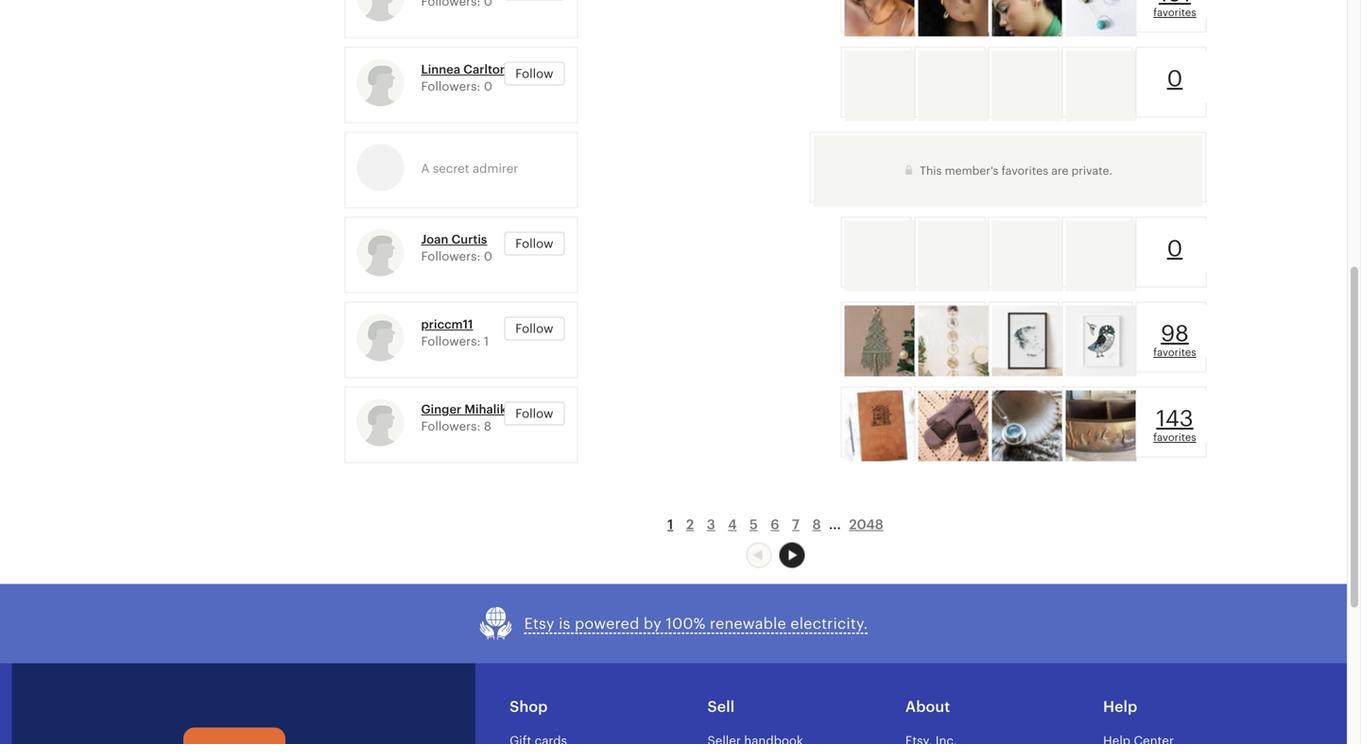 Task type: vqa. For each thing, say whether or not it's contained in the screenshot.
items in the MOM GIFT 23 items
no



Task type: locate. For each thing, give the bounding box(es) containing it.
3 link
[[702, 518, 720, 533]]

followers: 0
[[421, 80, 492, 94], [421, 250, 492, 264]]

0 up 98
[[1167, 236, 1183, 262]]

2 0 link from the top
[[1140, 221, 1211, 273]]

followers: down ginger
[[421, 420, 481, 434]]

2
[[686, 518, 694, 533]]

1 vertical spatial followers: 0
[[421, 250, 492, 264]]

4 link
[[723, 518, 742, 533]]

3 follow button from the top
[[504, 317, 565, 341]]

0
[[1167, 66, 1183, 92], [484, 80, 492, 94], [1167, 236, 1183, 262], [484, 250, 492, 264]]

follow button right linnea
[[504, 62, 565, 86]]

follow button
[[504, 62, 565, 86], [504, 232, 565, 256], [504, 317, 565, 341], [504, 402, 565, 426]]

8 left ...
[[813, 518, 821, 533]]

100%
[[666, 616, 706, 633]]

follow right mihalik
[[516, 407, 554, 421]]

carlton
[[463, 63, 508, 77]]

18k gold necklace link chain necklace. stackable line chain necklace thick chain  layering link necklace christmas gift image
[[845, 0, 916, 37]]

joan
[[421, 233, 449, 247]]

1 vertical spatial 0 link
[[1140, 221, 1211, 273]]

2 follow button from the top
[[504, 232, 565, 256]]

followers:
[[421, 80, 481, 94], [421, 250, 481, 264], [421, 335, 481, 349], [421, 420, 481, 434]]

follow button right followers: 8
[[504, 402, 565, 426]]

follow button right curtis
[[504, 232, 565, 256]]

followers: 0 down linnea carlton
[[421, 80, 492, 94]]

by
[[644, 616, 662, 633]]

...
[[829, 518, 841, 533]]

follow for joan curtis
[[516, 237, 554, 251]]

0 link down favorites link
[[1140, 51, 1211, 103]]

1 horizontal spatial 1
[[668, 518, 673, 533]]

followers: 0 down the joan curtis link
[[421, 250, 492, 264]]

sell
[[708, 699, 735, 716]]

8 link
[[808, 518, 826, 533]]

follow button for linnea carlton
[[504, 62, 565, 86]]

follow button for joan curtis
[[504, 232, 565, 256]]

1 link
[[663, 518, 678, 533]]

ginger
[[421, 403, 462, 417]]

followers: for priccm11
[[421, 335, 481, 349]]

followers: down linnea
[[421, 80, 481, 94]]

linnea
[[421, 63, 461, 77]]

linnea carlton image
[[357, 59, 404, 107]]

renewable
[[710, 616, 786, 633]]

0 vertical spatial followers: 0
[[421, 80, 492, 94]]

0 horizontal spatial 8
[[484, 420, 492, 434]]

3 follow from the top
[[516, 322, 554, 336]]

this
[[920, 165, 942, 177]]

favorites
[[1154, 7, 1197, 19], [1002, 165, 1049, 177], [1154, 347, 1197, 359], [1154, 432, 1197, 444]]

1 followers: from the top
[[421, 80, 481, 94]]

secret
[[433, 162, 469, 176]]

1 horizontal spatial 8
[[813, 518, 821, 533]]

1 left 2
[[668, 518, 673, 533]]

joan curtis image
[[357, 229, 404, 277]]

1 vertical spatial 1
[[668, 518, 673, 533]]

2 followers: 0 from the top
[[421, 250, 492, 264]]

4 followers: from the top
[[421, 420, 481, 434]]

98 favorites
[[1154, 321, 1197, 359]]

a
[[421, 162, 430, 176]]

1 up mihalik
[[484, 335, 489, 349]]

admirer
[[473, 162, 518, 176]]

followers: down the priccm11 link
[[421, 335, 481, 349]]

0 vertical spatial 0 link
[[1140, 51, 1211, 103]]

followers: down the joan curtis link
[[421, 250, 481, 264]]

naleli ear cuff gold, chunky ear cuff, gold earrings, ear cuff gold no piercings image
[[992, 0, 1063, 37]]

follow right carlton
[[516, 67, 554, 81]]

followers: 8
[[421, 420, 492, 434]]

8 down mihalik
[[484, 420, 492, 434]]

priccm11
[[421, 318, 473, 332]]

etsy
[[524, 616, 555, 633]]

0 link up 98
[[1140, 221, 1211, 273]]

1
[[484, 335, 489, 349], [668, 518, 673, 533]]

1 follow button from the top
[[504, 62, 565, 86]]

0 horizontal spatial 1
[[484, 335, 489, 349]]

33" hand hammered rounded front one well copper farmhouse sink in rio grande patina with woodland design apron - variable bowl options image
[[1066, 391, 1137, 462]]

0 link
[[1140, 51, 1211, 103], [1140, 221, 1211, 273]]

a secret admirer
[[421, 162, 518, 176]]

2048
[[849, 518, 884, 533]]

follow
[[516, 67, 554, 81], [516, 237, 554, 251], [516, 322, 554, 336], [516, 407, 554, 421]]

8
[[484, 420, 492, 434], [813, 518, 821, 533]]

1 follow from the top
[[516, 67, 554, 81]]

about
[[906, 699, 950, 716]]

0 vertical spatial 1
[[484, 335, 489, 349]]

3 followers: from the top
[[421, 335, 481, 349]]

2 followers: from the top
[[421, 250, 481, 264]]

4 follow button from the top
[[504, 402, 565, 426]]

98
[[1161, 321, 1189, 347]]

etsy is powered by 100% renewable electricity. button
[[479, 608, 868, 642]]

4 follow from the top
[[516, 407, 554, 421]]

followers: 0 for curtis
[[421, 250, 492, 264]]

follow button right the followers: 1
[[504, 317, 565, 341]]

shop
[[510, 699, 548, 716]]

follow right the followers: 1
[[516, 322, 554, 336]]

follow button for ginger mihalik
[[504, 402, 565, 426]]

1 followers: 0 from the top
[[421, 80, 492, 94]]

1 0 link from the top
[[1140, 51, 1211, 103]]

this member's favorites are private.
[[917, 165, 1113, 177]]

follow right curtis
[[516, 237, 554, 251]]

2 follow from the top
[[516, 237, 554, 251]]



Task type: describe. For each thing, give the bounding box(es) containing it.
joan curtis link
[[421, 233, 487, 247]]

is
[[559, 616, 571, 633]]

143 favorites
[[1154, 406, 1197, 444]]

joan curtis
[[421, 233, 487, 247]]

favorites right minimal boa earrings | lightweight arty earrings | handmade deco earrings | amazing gift for her | earrings for women image
[[1154, 7, 1197, 19]]

etsy is powered by 100% renewable electricity.
[[524, 616, 868, 633]]

a4 print - owl of athens - greek owl - greek illustration - ancient greece image
[[1066, 306, 1137, 377]]

0 down favorites link
[[1167, 66, 1183, 92]]

0 down curtis
[[484, 250, 492, 264]]

4
[[728, 518, 737, 533]]

minimal boa earrings | lightweight arty earrings | handmade deco earrings | amazing gift for her | earrings for women image
[[1066, 0, 1137, 37]]

help
[[1103, 699, 1138, 716]]

6
[[771, 518, 780, 533]]

2048 link
[[844, 518, 888, 533]]

followers: for ginger mihalik
[[421, 420, 481, 434]]

0 link for linnea carlton
[[1140, 51, 1211, 103]]

7
[[792, 518, 800, 533]]

followers: for linnea carlton
[[421, 80, 481, 94]]

followers: 0 for carlton
[[421, 80, 492, 94]]

follow button for priccm11
[[504, 317, 565, 341]]

favorites left are
[[1002, 165, 1049, 177]]

powered
[[575, 616, 640, 633]]

follow for linnea carlton
[[516, 67, 554, 81]]

5 link
[[745, 518, 763, 533]]

0 link for joan curtis
[[1140, 221, 1211, 273]]

member's
[[945, 165, 999, 177]]

favorites right 33" hand hammered rounded front one well copper farmhouse sink in rio grande patina with woodland design apron - variable bowl options image at the right bottom
[[1154, 432, 1197, 444]]

0 down carlton
[[484, 80, 492, 94]]

follow for ginger mihalik
[[516, 407, 554, 421]]

ginger mihalik image
[[357, 400, 404, 447]]

linnea carlton link
[[421, 63, 508, 77]]

favorites link
[[1140, 0, 1211, 19]]

1 vertical spatial 8
[[813, 518, 821, 533]]

priccm11 image
[[357, 315, 404, 362]]

mihalik
[[465, 403, 507, 417]]

2 link
[[681, 518, 699, 533]]

8 ... 2048
[[813, 518, 884, 533]]

follow for priccm11
[[516, 322, 554, 336]]

genuine goatskin leather palmed, boucle lined mittens/neafp processed image
[[918, 391, 989, 462]]

ginger mihalik link
[[421, 403, 507, 417]]

curtis
[[452, 233, 487, 247]]

7 link
[[788, 518, 805, 533]]

ginger mihalik
[[421, 403, 507, 417]]

favorites up 143
[[1154, 347, 1197, 359]]

are
[[1052, 165, 1069, 177]]

electricity.
[[791, 616, 868, 633]]

18k gold plated ear cuffs curvy gold earrings chunky small ear cuffs women's earrings image
[[918, 0, 989, 37]]

followers: for joan curtis
[[421, 250, 481, 264]]

priccm11 link
[[421, 318, 473, 332]]

macrame christmas tree, gift for family, holiday tree, boho holiday gift, christmas presents, unique xmas tree, macrame home decor x32 image
[[845, 306, 916, 377]]

greece map - minimalist topography - giclée poster print image
[[992, 306, 1063, 377]]

143
[[1157, 406, 1194, 432]]

linnea carlton
[[421, 63, 508, 77]]

aquamarine silver pendant, march birthstone necklace image
[[992, 391, 1063, 462]]

followers: 1
[[421, 335, 489, 349]]

private.
[[1072, 165, 1113, 177]]

3
[[707, 518, 715, 533]]

6 link
[[766, 518, 784, 533]]

5
[[750, 518, 758, 533]]

personalized beekeeping notebook journal | unique leatherette cover with lined pages gift for beekeeper notebook image
[[845, 391, 916, 462]]

chakra crystals suncatcher, charming christmas gift for mom, wall hanging decor, natural crystal sun catcher, handmade charming decor image
[[918, 306, 989, 377]]

0 vertical spatial 8
[[484, 420, 492, 434]]



